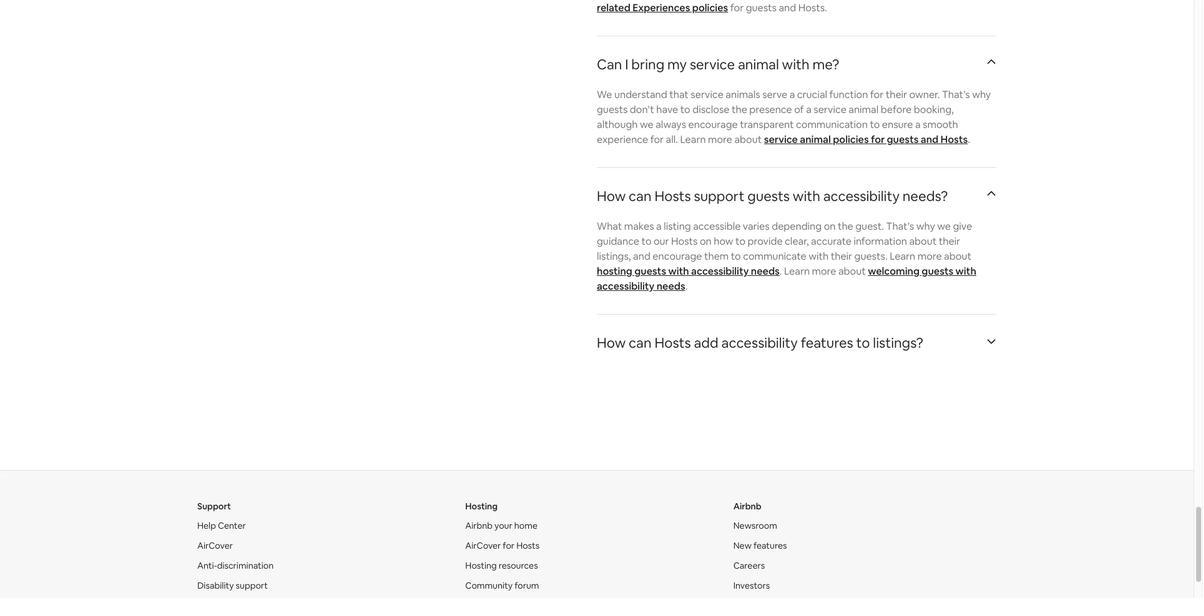 Task type: locate. For each thing, give the bounding box(es) containing it.
and right listings,
[[633, 250, 651, 263]]

encourage down disclose at the right top
[[689, 118, 738, 131]]

0 horizontal spatial we
[[640, 118, 654, 131]]

2 can from the top
[[629, 334, 652, 352]]

how can hosts support guests with accessibility needs? button
[[597, 173, 997, 220]]

0 vertical spatial encourage
[[689, 118, 738, 131]]

a right ensure
[[916, 118, 921, 131]]

1 vertical spatial .
[[780, 265, 782, 278]]

1 hosting from the top
[[466, 501, 498, 512]]

that's
[[943, 88, 971, 101], [887, 220, 915, 233]]

needs down hosting guests with accessibility needs link
[[657, 280, 686, 293]]

2 vertical spatial learn
[[785, 265, 810, 278]]

1 vertical spatial on
[[700, 235, 712, 248]]

0 vertical spatial how
[[597, 188, 626, 205]]

listings?
[[874, 334, 924, 352]]

support inside how can hosts support guests with accessibility needs? dropdown button
[[694, 188, 745, 205]]

the up accurate
[[838, 220, 854, 233]]

0 vertical spatial animal
[[738, 56, 779, 73]]

0 vertical spatial why
[[973, 88, 991, 101]]

encourage up hosting guests with accessibility needs link
[[653, 250, 702, 263]]

hosts left add
[[655, 334, 691, 352]]

anti-discrimination
[[197, 561, 274, 572]]

support up the "accessible"
[[694, 188, 745, 205]]

guests right welcoming
[[922, 265, 954, 278]]

we inside we understand that service animals serve a crucial function for their owner. that's why guests don't have to disclose the presence of a service animal before booking, although we always encourage transparent communication to ensure a smooth experience for all. learn more about
[[640, 118, 654, 131]]

hosting up community
[[466, 561, 497, 572]]

don't
[[630, 103, 655, 116]]

about down give
[[945, 250, 972, 263]]

1 vertical spatial hosting
[[466, 561, 497, 572]]

0 vertical spatial airbnb
[[734, 501, 762, 512]]

why right owner.
[[973, 88, 991, 101]]

investors link
[[734, 581, 770, 592]]

a
[[790, 88, 795, 101], [807, 103, 812, 116], [916, 118, 921, 131], [657, 220, 662, 233]]

animal inside we understand that service animals serve a crucial function for their owner. that's why guests don't have to disclose the presence of a service animal before booking, although we always encourage transparent communication to ensure a smooth experience for all. learn more about
[[849, 103, 879, 116]]

why down needs?
[[917, 220, 936, 233]]

1 vertical spatial airbnb
[[466, 521, 493, 532]]

1 horizontal spatial and
[[779, 1, 797, 15]]

0 horizontal spatial .
[[686, 280, 688, 293]]

a right of
[[807, 103, 812, 116]]

1 horizontal spatial features
[[801, 334, 854, 352]]

hosts for aircover for hosts
[[517, 541, 540, 552]]

to left listings?
[[857, 334, 871, 352]]

that's up information
[[887, 220, 915, 233]]

more
[[708, 133, 733, 146], [918, 250, 942, 263], [812, 265, 837, 278]]

hosts
[[941, 133, 968, 146], [655, 188, 691, 205], [672, 235, 698, 248], [655, 334, 691, 352], [517, 541, 540, 552]]

bring
[[632, 56, 665, 73]]

0 horizontal spatial airbnb
[[466, 521, 493, 532]]

hosting resources
[[466, 561, 538, 572]]

guests up varies
[[748, 188, 790, 205]]

and
[[779, 1, 797, 15], [921, 133, 939, 146], [633, 250, 651, 263]]

their down accurate
[[831, 250, 853, 263]]

can
[[629, 188, 652, 205], [629, 334, 652, 352]]

hosts for how can hosts add accessibility features to listings?
[[655, 334, 691, 352]]

that's up booking,
[[943, 88, 971, 101]]

new features
[[734, 541, 787, 552]]

learn down communicate
[[785, 265, 810, 278]]

center
[[218, 521, 246, 532]]

animal down function
[[849, 103, 879, 116]]

service up disclose at the right top
[[691, 88, 724, 101]]

welcoming
[[868, 265, 920, 278]]

support down 'discrimination'
[[236, 581, 268, 592]]

guests
[[746, 1, 777, 15], [597, 103, 628, 116], [887, 133, 919, 146], [748, 188, 790, 205], [635, 265, 667, 278], [922, 265, 954, 278]]

guests down our
[[635, 265, 667, 278]]

a up our
[[657, 220, 662, 233]]

more down accurate
[[812, 265, 837, 278]]

we
[[640, 118, 654, 131], [938, 220, 951, 233]]

hosts up listing in the top of the page
[[655, 188, 691, 205]]

the down animals
[[732, 103, 748, 116]]

0 horizontal spatial on
[[700, 235, 712, 248]]

animal
[[738, 56, 779, 73], [849, 103, 879, 116], [800, 133, 831, 146]]

2 horizontal spatial their
[[939, 235, 961, 248]]

how can hosts add accessibility features to listings?
[[597, 334, 924, 352]]

to down that
[[681, 103, 691, 116]]

learn right all.
[[681, 133, 706, 146]]

learn up welcoming
[[890, 250, 916, 263]]

accessibility
[[824, 188, 900, 205], [692, 265, 749, 278], [597, 280, 655, 293], [722, 334, 798, 352]]

2 horizontal spatial animal
[[849, 103, 879, 116]]

for up 'can i bring my service animal with me?'
[[731, 1, 744, 15]]

encourage
[[689, 118, 738, 131], [653, 250, 702, 263]]

hosts down listing in the top of the page
[[672, 235, 698, 248]]

0 horizontal spatial that's
[[887, 220, 915, 233]]

accessibility right add
[[722, 334, 798, 352]]

1 vertical spatial the
[[838, 220, 854, 233]]

on up accurate
[[824, 220, 836, 233]]

1 horizontal spatial we
[[938, 220, 951, 233]]

varies
[[743, 220, 770, 233]]

0 horizontal spatial and
[[633, 250, 651, 263]]

2 horizontal spatial and
[[921, 133, 939, 146]]

how inside how can hosts add accessibility features to listings? dropdown button
[[597, 334, 626, 352]]

2 horizontal spatial .
[[968, 133, 971, 146]]

0 horizontal spatial their
[[831, 250, 853, 263]]

why inside what makes a listing accessible varies depending on the guest. that's why we give guidance to our hosts on how to provide clear, accurate information about their listings, and encourage them to communicate with their guests. learn more about hosting guests with accessibility needs . learn more about
[[917, 220, 936, 233]]

aircover down help center
[[197, 541, 233, 552]]

1 horizontal spatial that's
[[943, 88, 971, 101]]

encourage inside we understand that service animals serve a crucial function for their owner. that's why guests don't have to disclose the presence of a service animal before booking, although we always encourage transparent communication to ensure a smooth experience for all. learn more about
[[689, 118, 738, 131]]

hosting up 'airbnb your home'
[[466, 501, 498, 512]]

airbnb up the newsroom
[[734, 501, 762, 512]]

aircover
[[197, 541, 233, 552], [466, 541, 501, 552]]

for down your
[[503, 541, 515, 552]]

how
[[597, 188, 626, 205], [597, 334, 626, 352]]

with
[[782, 56, 810, 73], [793, 188, 821, 205], [809, 250, 829, 263], [669, 265, 689, 278], [956, 265, 977, 278]]

their up before
[[886, 88, 908, 101]]

we inside what makes a listing accessible varies depending on the guest. that's why we give guidance to our hosts on how to provide clear, accurate information about their listings, and encourage them to communicate with their guests. learn more about hosting guests with accessibility needs . learn more about
[[938, 220, 951, 233]]

we down don't
[[640, 118, 654, 131]]

1 vertical spatial and
[[921, 133, 939, 146]]

hosting
[[597, 265, 633, 278]]

hosting
[[466, 501, 498, 512], [466, 561, 497, 572]]

2 vertical spatial more
[[812, 265, 837, 278]]

1 vertical spatial that's
[[887, 220, 915, 233]]

support
[[694, 188, 745, 205], [236, 581, 268, 592]]

1 horizontal spatial needs
[[751, 265, 780, 278]]

2 how from the top
[[597, 334, 626, 352]]

0 horizontal spatial animal
[[738, 56, 779, 73]]

learn inside we understand that service animals serve a crucial function for their owner. that's why guests don't have to disclose the presence of a service animal before booking, although we always encourage transparent communication to ensure a smooth experience for all. learn more about
[[681, 133, 706, 146]]

2 horizontal spatial learn
[[890, 250, 916, 263]]

animal inside can i bring my service animal with me? dropdown button
[[738, 56, 779, 73]]

service inside dropdown button
[[690, 56, 735, 73]]

1 aircover from the left
[[197, 541, 233, 552]]

needs down communicate
[[751, 265, 780, 278]]

1 how from the top
[[597, 188, 626, 205]]

about down the guests.
[[839, 265, 866, 278]]

0 vertical spatial support
[[694, 188, 745, 205]]

airbnb left your
[[466, 521, 493, 532]]

1 horizontal spatial more
[[812, 265, 837, 278]]

all.
[[666, 133, 678, 146]]

smooth
[[923, 118, 959, 131]]

ensure
[[883, 118, 914, 131]]

about inside we understand that service animals serve a crucial function for their owner. that's why guests don't have to disclose the presence of a service animal before booking, although we always encourage transparent communication to ensure a smooth experience for all. learn more about
[[735, 133, 762, 146]]

can inside how can hosts support guests with accessibility needs? dropdown button
[[629, 188, 652, 205]]

animal down communication
[[800, 133, 831, 146]]

newsroom link
[[734, 521, 778, 532]]

to
[[681, 103, 691, 116], [870, 118, 880, 131], [642, 235, 652, 248], [736, 235, 746, 248], [731, 250, 741, 263], [857, 334, 871, 352]]

them
[[705, 250, 729, 263]]

1 vertical spatial needs
[[657, 280, 686, 293]]

1 can from the top
[[629, 188, 652, 205]]

2 aircover from the left
[[466, 541, 501, 552]]

add
[[694, 334, 719, 352]]

1 horizontal spatial learn
[[785, 265, 810, 278]]

0 vertical spatial their
[[886, 88, 908, 101]]

1 horizontal spatial .
[[780, 265, 782, 278]]

1 vertical spatial support
[[236, 581, 268, 592]]

have
[[657, 103, 679, 116]]

0 horizontal spatial why
[[917, 220, 936, 233]]

2 hosting from the top
[[466, 561, 497, 572]]

1 horizontal spatial why
[[973, 88, 991, 101]]

community forum
[[466, 581, 539, 592]]

0 horizontal spatial support
[[236, 581, 268, 592]]

with inside welcoming guests with accessibility needs
[[956, 265, 977, 278]]

1 vertical spatial encourage
[[653, 250, 702, 263]]

for up before
[[871, 88, 884, 101]]

more down disclose at the right top
[[708, 133, 733, 146]]

makes
[[624, 220, 654, 233]]

to right how
[[736, 235, 746, 248]]

0 vertical spatial that's
[[943, 88, 971, 101]]

1 vertical spatial can
[[629, 334, 652, 352]]

their down give
[[939, 235, 961, 248]]

with down give
[[956, 265, 977, 278]]

1 horizontal spatial the
[[838, 220, 854, 233]]

1 vertical spatial their
[[939, 235, 961, 248]]

0 vertical spatial needs
[[751, 265, 780, 278]]

needs inside what makes a listing accessible varies depending on the guest. that's why we give guidance to our hosts on how to provide clear, accurate information about their listings, and encourage them to communicate with their guests. learn more about hosting guests with accessibility needs . learn more about
[[751, 265, 780, 278]]

and down smooth
[[921, 133, 939, 146]]

1 vertical spatial we
[[938, 220, 951, 233]]

accessibility down them
[[692, 265, 749, 278]]

0 vertical spatial learn
[[681, 133, 706, 146]]

0 horizontal spatial learn
[[681, 133, 706, 146]]

features
[[801, 334, 854, 352], [754, 541, 787, 552]]

aircover down 'airbnb your home'
[[466, 541, 501, 552]]

0 horizontal spatial aircover
[[197, 541, 233, 552]]

1 horizontal spatial aircover
[[466, 541, 501, 552]]

1 vertical spatial features
[[754, 541, 787, 552]]

how can hosts add accessibility features to listings? button
[[597, 320, 997, 366]]

more inside we understand that service animals serve a crucial function for their owner. that's why guests don't have to disclose the presence of a service animal before booking, although we always encourage transparent communication to ensure a smooth experience for all. learn more about
[[708, 133, 733, 146]]

1 vertical spatial how
[[597, 334, 626, 352]]

my
[[668, 56, 687, 73]]

0 vertical spatial hosting
[[466, 501, 498, 512]]

guests inside what makes a listing accessible varies depending on the guest. that's why we give guidance to our hosts on how to provide clear, accurate information about their listings, and encourage them to communicate with their guests. learn more about hosting guests with accessibility needs . learn more about
[[635, 265, 667, 278]]

about
[[735, 133, 762, 146], [910, 235, 937, 248], [945, 250, 972, 263], [839, 265, 866, 278]]

although
[[597, 118, 638, 131]]

booking,
[[914, 103, 954, 116]]

0 vertical spatial can
[[629, 188, 652, 205]]

hosts down home on the left bottom
[[517, 541, 540, 552]]

airbnb for airbnb your home
[[466, 521, 493, 532]]

1 vertical spatial more
[[918, 250, 942, 263]]

and left hosts.
[[779, 1, 797, 15]]

hosting for hosting
[[466, 501, 498, 512]]

always
[[656, 118, 687, 131]]

accessibility down the 'hosting'
[[597, 280, 655, 293]]

1 horizontal spatial airbnb
[[734, 501, 762, 512]]

before
[[881, 103, 912, 116]]

service right the "my" in the right of the page
[[690, 56, 735, 73]]

we
[[597, 88, 612, 101]]

1 vertical spatial animal
[[849, 103, 879, 116]]

0 vertical spatial and
[[779, 1, 797, 15]]

clear,
[[785, 235, 809, 248]]

aircover for aircover for hosts
[[466, 541, 501, 552]]

0 horizontal spatial needs
[[657, 280, 686, 293]]

0 vertical spatial more
[[708, 133, 733, 146]]

.
[[968, 133, 971, 146], [780, 265, 782, 278], [686, 280, 688, 293]]

1 vertical spatial why
[[917, 220, 936, 233]]

on left how
[[700, 235, 712, 248]]

can inside how can hosts add accessibility features to listings? dropdown button
[[629, 334, 652, 352]]

0 horizontal spatial more
[[708, 133, 733, 146]]

0 vertical spatial the
[[732, 103, 748, 116]]

guest.
[[856, 220, 885, 233]]

accessibility inside welcoming guests with accessibility needs
[[597, 280, 655, 293]]

0 vertical spatial features
[[801, 334, 854, 352]]

we left give
[[938, 220, 951, 233]]

1 horizontal spatial animal
[[800, 133, 831, 146]]

1 horizontal spatial their
[[886, 88, 908, 101]]

accessibility up guest. at the top
[[824, 188, 900, 205]]

their inside we understand that service animals serve a crucial function for their owner. that's why guests don't have to disclose the presence of a service animal before booking, although we always encourage transparent communication to ensure a smooth experience for all. learn more about
[[886, 88, 908, 101]]

1 horizontal spatial on
[[824, 220, 836, 233]]

newsroom
[[734, 521, 778, 532]]

how
[[714, 235, 734, 248]]

needs inside welcoming guests with accessibility needs
[[657, 280, 686, 293]]

2 vertical spatial and
[[633, 250, 651, 263]]

aircover for hosts link
[[466, 541, 540, 552]]

listings,
[[597, 250, 631, 263]]

airbnb for airbnb
[[734, 501, 762, 512]]

for down ensure
[[871, 133, 885, 146]]

animal up animals
[[738, 56, 779, 73]]

a up of
[[790, 88, 795, 101]]

to inside dropdown button
[[857, 334, 871, 352]]

community
[[466, 581, 513, 592]]

0 horizontal spatial the
[[732, 103, 748, 116]]

1 horizontal spatial support
[[694, 188, 745, 205]]

new
[[734, 541, 752, 552]]

listing
[[664, 220, 691, 233]]

hosts inside what makes a listing accessible varies depending on the guest. that's why we give guidance to our hosts on how to provide clear, accurate information about their listings, and encourage them to communicate with their guests. learn more about hosting guests with accessibility needs . learn more about
[[672, 235, 698, 248]]

how inside how can hosts support guests with accessibility needs? dropdown button
[[597, 188, 626, 205]]

more up welcoming
[[918, 250, 942, 263]]

guests up although at the top of page
[[597, 103, 628, 116]]

0 vertical spatial we
[[640, 118, 654, 131]]

can for how can hosts support guests with accessibility needs?
[[629, 188, 652, 205]]

about down transparent
[[735, 133, 762, 146]]

2 vertical spatial their
[[831, 250, 853, 263]]



Task type: vqa. For each thing, say whether or not it's contained in the screenshot.
A man and woman stand in front of a wall full of speakers and a sign that reads Inn Cahoots; the woman has a baby on her shoulders. "image"
no



Task type: describe. For each thing, give the bounding box(es) containing it.
information
[[854, 235, 908, 248]]

with down our
[[669, 265, 689, 278]]

that's inside what makes a listing accessible varies depending on the guest. that's why we give guidance to our hosts on how to provide clear, accurate information about their listings, and encourage them to communicate with their guests. learn more about hosting guests with accessibility needs . learn more about
[[887, 220, 915, 233]]

guests inside we understand that service animals serve a crucial function for their owner. that's why guests don't have to disclose the presence of a service animal before booking, although we always encourage transparent communication to ensure a smooth experience for all. learn more about
[[597, 103, 628, 116]]

welcoming guests with accessibility needs link
[[597, 265, 977, 293]]

i
[[625, 56, 629, 73]]

service animal policies for guests and hosts link
[[764, 133, 968, 146]]

the inside what makes a listing accessible varies depending on the guest. that's why we give guidance to our hosts on how to provide clear, accurate information about their listings, and encourage them to communicate with their guests. learn more about hosting guests with accessibility needs . learn more about
[[838, 220, 854, 233]]

aircover for aircover link
[[197, 541, 233, 552]]

animals
[[726, 88, 761, 101]]

service down transparent
[[764, 133, 798, 146]]

experience
[[597, 133, 649, 146]]

help
[[197, 521, 216, 532]]

careers link
[[734, 561, 765, 572]]

to down how
[[731, 250, 741, 263]]

features inside dropdown button
[[801, 334, 854, 352]]

hosts.
[[799, 1, 828, 15]]

guests inside dropdown button
[[748, 188, 790, 205]]

depending
[[772, 220, 822, 233]]

why inside we understand that service animals serve a crucial function for their owner. that's why guests don't have to disclose the presence of a service animal before booking, although we always encourage transparent communication to ensure a smooth experience for all. learn more about
[[973, 88, 991, 101]]

understand
[[615, 88, 668, 101]]

with down accurate
[[809, 250, 829, 263]]

guests.
[[855, 250, 888, 263]]

communicate
[[743, 250, 807, 263]]

and inside what makes a listing accessible varies depending on the guest. that's why we give guidance to our hosts on how to provide clear, accurate information about their listings, and encourage them to communicate with their guests. learn more about hosting guests with accessibility needs . learn more about
[[633, 250, 651, 263]]

help center
[[197, 521, 246, 532]]

guests down ensure
[[887, 133, 919, 146]]

what makes a listing accessible varies depending on the guest. that's why we give guidance to our hosts on how to provide clear, accurate information about their listings, and encourage them to communicate with their guests. learn more about hosting guests with accessibility needs . learn more about
[[597, 220, 973, 278]]

can i bring my service animal with me?
[[597, 56, 840, 73]]

0 vertical spatial on
[[824, 220, 836, 233]]

home
[[515, 521, 538, 532]]

a inside what makes a listing accessible varies depending on the guest. that's why we give guidance to our hosts on how to provide clear, accurate information about their listings, and encourage them to communicate with their guests. learn more about hosting guests with accessibility needs . learn more about
[[657, 220, 662, 233]]

we understand that service animals serve a crucial function for their owner. that's why guests don't have to disclose the presence of a service animal before booking, although we always encourage transparent communication to ensure a smooth experience for all. learn more about
[[597, 88, 991, 146]]

communication
[[797, 118, 868, 131]]

to up service animal policies for guests and hosts .
[[870, 118, 880, 131]]

. inside what makes a listing accessible varies depending on the guest. that's why we give guidance to our hosts on how to provide clear, accurate information about their listings, and encourage them to communicate with their guests. learn more about hosting guests with accessibility needs . learn more about
[[780, 265, 782, 278]]

serve
[[763, 88, 788, 101]]

support
[[197, 501, 231, 512]]

discrimination
[[217, 561, 274, 572]]

our
[[654, 235, 669, 248]]

airbnb your home link
[[466, 521, 538, 532]]

resources
[[499, 561, 538, 572]]

hosts for how can hosts support guests with accessibility needs?
[[655, 188, 691, 205]]

forum
[[515, 581, 539, 592]]

hosting for hosting resources
[[466, 561, 497, 572]]

2 vertical spatial animal
[[800, 133, 831, 146]]

service up communication
[[814, 103, 847, 116]]

for left all.
[[651, 133, 664, 146]]

aircover for hosts
[[466, 541, 540, 552]]

that
[[670, 88, 689, 101]]

guests left hosts.
[[746, 1, 777, 15]]

give
[[954, 220, 973, 233]]

function
[[830, 88, 869, 101]]

guests inside welcoming guests with accessibility needs
[[922, 265, 954, 278]]

help center link
[[197, 521, 246, 532]]

to left our
[[642, 235, 652, 248]]

hosting resources link
[[466, 561, 538, 572]]

can i bring my service animal with me? button
[[597, 41, 997, 88]]

1 vertical spatial learn
[[890, 250, 916, 263]]

presence
[[750, 103, 793, 116]]

0 vertical spatial .
[[968, 133, 971, 146]]

owner.
[[910, 88, 940, 101]]

disability support link
[[197, 581, 268, 592]]

disability
[[197, 581, 234, 592]]

disability support
[[197, 581, 268, 592]]

accessible
[[693, 220, 741, 233]]

about up welcoming
[[910, 235, 937, 248]]

for guests and hosts.
[[729, 1, 828, 15]]

me?
[[813, 56, 840, 73]]

can
[[597, 56, 622, 73]]

investors
[[734, 581, 770, 592]]

airbnb your home
[[466, 521, 538, 532]]

can for how can hosts add accessibility features to listings?
[[629, 334, 652, 352]]

what
[[597, 220, 622, 233]]

2 horizontal spatial more
[[918, 250, 942, 263]]

accurate
[[812, 235, 852, 248]]

careers
[[734, 561, 765, 572]]

how for how can hosts support guests with accessibility needs?
[[597, 188, 626, 205]]

disclose
[[693, 103, 730, 116]]

encourage inside what makes a listing accessible varies depending on the guest. that's why we give guidance to our hosts on how to provide clear, accurate information about their listings, and encourage them to communicate with their guests. learn more about hosting guests with accessibility needs . learn more about
[[653, 250, 702, 263]]

transparent
[[740, 118, 794, 131]]

the inside we understand that service animals serve a crucial function for their owner. that's why guests don't have to disclose the presence of a service animal before booking, although we always encourage transparent communication to ensure a smooth experience for all. learn more about
[[732, 103, 748, 116]]

that's inside we understand that service animals serve a crucial function for their owner. that's why guests don't have to disclose the presence of a service animal before booking, although we always encourage transparent communication to ensure a smooth experience for all. learn more about
[[943, 88, 971, 101]]

new features link
[[734, 541, 787, 552]]

needs?
[[903, 188, 948, 205]]

2 vertical spatial .
[[686, 280, 688, 293]]

crucial
[[798, 88, 828, 101]]

anti-
[[197, 561, 217, 572]]

aircover link
[[197, 541, 233, 552]]

with up depending
[[793, 188, 821, 205]]

0 horizontal spatial features
[[754, 541, 787, 552]]

hosting guests with accessibility needs link
[[597, 265, 780, 278]]

welcoming guests with accessibility needs
[[597, 265, 977, 293]]

accessibility inside what makes a listing accessible varies depending on the guest. that's why we give guidance to our hosts on how to provide clear, accurate information about their listings, and encourage them to communicate with their guests. learn more about hosting guests with accessibility needs . learn more about
[[692, 265, 749, 278]]

guidance
[[597, 235, 640, 248]]

provide
[[748, 235, 783, 248]]

how for how can hosts add accessibility features to listings?
[[597, 334, 626, 352]]

with left me?
[[782, 56, 810, 73]]

how can hosts support guests with accessibility needs?
[[597, 188, 948, 205]]

community forum link
[[466, 581, 539, 592]]

of
[[795, 103, 804, 116]]

anti-discrimination link
[[197, 561, 274, 572]]

your
[[495, 521, 513, 532]]

policies
[[833, 133, 869, 146]]

hosts down smooth
[[941, 133, 968, 146]]

service animal policies for guests and hosts .
[[764, 133, 971, 146]]



